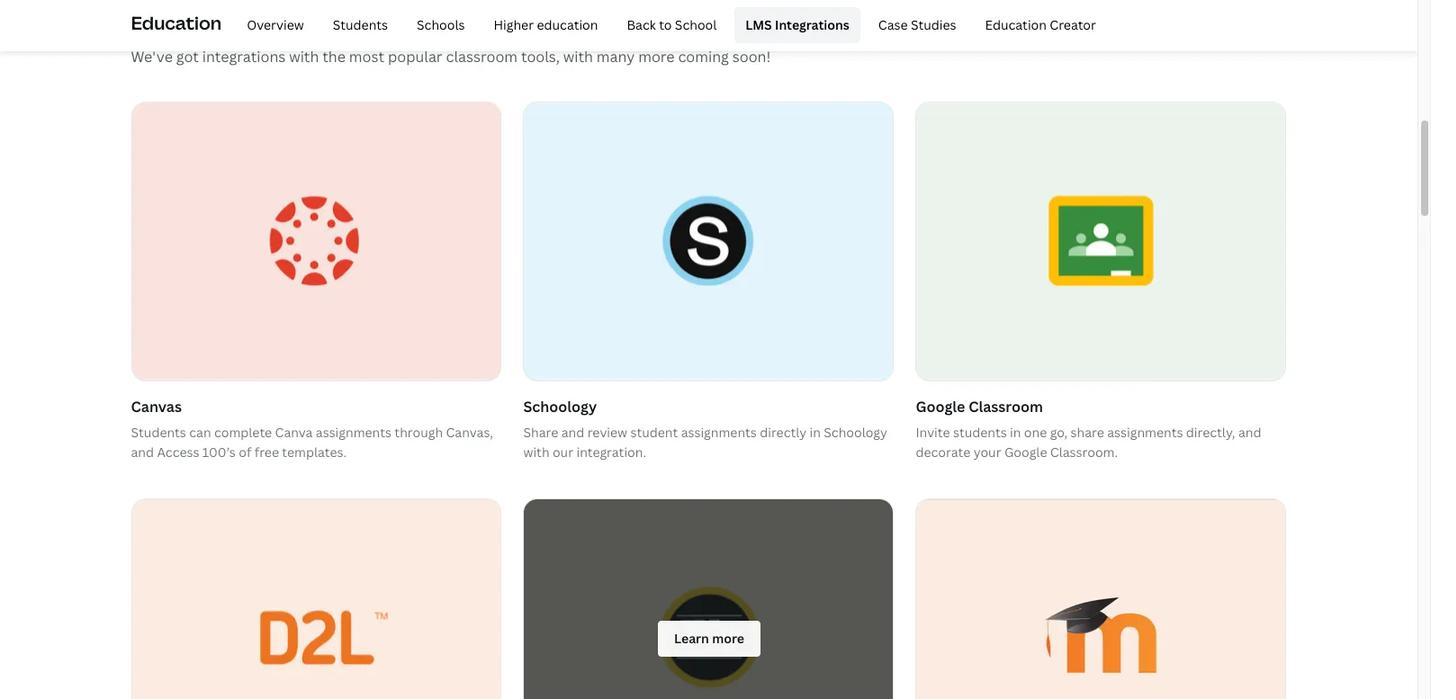 Task type: describe. For each thing, give the bounding box(es) containing it.
review
[[588, 424, 628, 441]]

school
[[675, 16, 717, 33]]

google classroom
[[916, 397, 1043, 417]]

share and review student assignments directly in schoology with our integration.
[[523, 424, 888, 461]]

go,
[[1050, 424, 1068, 441]]

invite
[[916, 424, 950, 441]]

in inside invite students in one go, share assignments directly, and decorate your google classroom.
[[1010, 424, 1021, 441]]

templates.
[[282, 444, 347, 461]]

0 vertical spatial integrations
[[250, 1, 423, 40]]

students
[[953, 424, 1007, 441]]

our
[[553, 444, 574, 461]]

integrations
[[775, 16, 850, 33]]

share
[[1071, 424, 1104, 441]]

most
[[349, 47, 385, 67]]

we've
[[131, 47, 173, 67]]

education creator
[[985, 16, 1096, 33]]

schools link
[[406, 7, 476, 43]]

education
[[537, 16, 598, 33]]

many
[[597, 47, 635, 67]]

got
[[176, 47, 199, 67]]

case studies
[[878, 16, 957, 33]]

1 vertical spatial integrations
[[202, 47, 286, 67]]

popular
[[131, 1, 244, 40]]

the
[[322, 47, 346, 67]]

classroom
[[969, 397, 1043, 417]]

decorate
[[916, 444, 971, 461]]

assignments inside invite students in one go, share assignments directly, and decorate your google classroom.
[[1108, 424, 1183, 441]]

case studies link
[[868, 7, 967, 43]]

tools,
[[521, 47, 560, 67]]

higher education
[[494, 16, 598, 33]]

classroom.
[[1050, 444, 1118, 461]]

invite students in one go, share assignments directly, and decorate your google classroom.
[[916, 424, 1262, 461]]

more
[[638, 47, 675, 67]]

of
[[239, 444, 251, 461]]

canvas
[[131, 397, 182, 417]]

education for education creator
[[985, 16, 1047, 33]]

popular
[[388, 47, 443, 67]]

and inside share and review student assignments directly in schoology with our integration.
[[561, 424, 585, 441]]

back to school link
[[616, 7, 728, 43]]

free
[[255, 444, 279, 461]]

your
[[974, 444, 1002, 461]]

0 horizontal spatial google
[[916, 397, 965, 417]]

overview link
[[236, 7, 315, 43]]

assignments for canvas
[[316, 424, 392, 441]]



Task type: vqa. For each thing, say whether or not it's contained in the screenshot.
the Access
yes



Task type: locate. For each thing, give the bounding box(es) containing it.
education for education
[[131, 11, 222, 35]]

and up our
[[561, 424, 585, 441]]

2 horizontal spatial assignments
[[1108, 424, 1183, 441]]

directly
[[760, 424, 807, 441]]

1 horizontal spatial and
[[561, 424, 585, 441]]

1 vertical spatial google
[[1005, 444, 1047, 461]]

students can complete canva assignments through canvas, and access 100's of free templates.
[[131, 424, 493, 461]]

integrations up the
[[250, 1, 423, 40]]

through
[[395, 424, 443, 441]]

student
[[631, 424, 678, 441]]

students down canvas
[[131, 424, 186, 441]]

google classroom image
[[917, 103, 1286, 381]]

1 horizontal spatial in
[[1010, 424, 1021, 441]]

students link
[[322, 7, 399, 43]]

and
[[561, 424, 585, 441], [1239, 424, 1262, 441], [131, 444, 154, 461]]

students
[[333, 16, 388, 33], [131, 424, 186, 441]]

schools
[[417, 16, 465, 33]]

coming
[[678, 47, 729, 67]]

1 horizontal spatial with
[[523, 444, 550, 461]]

studies
[[911, 16, 957, 33]]

higher education link
[[483, 7, 609, 43]]

overview
[[247, 16, 304, 33]]

assignments left directly
[[681, 424, 757, 441]]

education creator link
[[975, 7, 1107, 43]]

0 vertical spatial students
[[333, 16, 388, 33]]

education left creator
[[985, 16, 1047, 33]]

2 horizontal spatial and
[[1239, 424, 1262, 441]]

and right directly,
[[1239, 424, 1262, 441]]

students for students
[[333, 16, 388, 33]]

google up invite at the right
[[916, 397, 965, 417]]

0 horizontal spatial assignments
[[316, 424, 392, 441]]

schoology image
[[524, 103, 893, 381]]

lms integrations link
[[735, 7, 860, 43]]

100's
[[202, 444, 236, 461]]

assignments inside the students can complete canva assignments through canvas, and access 100's of free templates.
[[316, 424, 392, 441]]

students inside the students can complete canva assignments through canvas, and access 100's of free templates.
[[131, 424, 186, 441]]

and inside the students can complete canva assignments through canvas, and access 100's of free templates.
[[131, 444, 154, 461]]

schoology
[[523, 397, 597, 417], [824, 424, 888, 441]]

with
[[289, 47, 319, 67], [563, 47, 593, 67], [523, 444, 550, 461]]

classroom
[[446, 47, 518, 67]]

share
[[523, 424, 558, 441]]

assignments
[[316, 424, 392, 441], [681, 424, 757, 441], [1108, 424, 1183, 441]]

in inside share and review student assignments directly in schoology with our integration.
[[810, 424, 821, 441]]

1 horizontal spatial students
[[333, 16, 388, 33]]

2 assignments from the left
[[681, 424, 757, 441]]

assignments up templates. at the bottom left
[[316, 424, 392, 441]]

education up got
[[131, 11, 222, 35]]

blackboard image
[[506, 486, 912, 699]]

with down share
[[523, 444, 550, 461]]

0 vertical spatial schoology
[[523, 397, 597, 417]]

lms
[[746, 16, 772, 33]]

integration.
[[577, 444, 646, 461]]

1 vertical spatial students
[[131, 424, 186, 441]]

access
[[157, 444, 199, 461]]

menu bar
[[229, 7, 1107, 43]]

in left one
[[1010, 424, 1021, 441]]

in right directly
[[810, 424, 821, 441]]

schoology inside share and review student assignments directly in schoology with our integration.
[[824, 424, 888, 441]]

1 horizontal spatial google
[[1005, 444, 1047, 461]]

schoology right directly
[[824, 424, 888, 441]]

students up most on the left
[[333, 16, 388, 33]]

1 horizontal spatial schoology
[[824, 424, 888, 441]]

integrations down overview link
[[202, 47, 286, 67]]

higher
[[494, 16, 534, 33]]

back to school
[[627, 16, 717, 33]]

and left access on the bottom left of the page
[[131, 444, 154, 461]]

assignments inside share and review student assignments directly in schoology with our integration.
[[681, 424, 757, 441]]

integrations
[[250, 1, 423, 40], [202, 47, 286, 67]]

0 horizontal spatial and
[[131, 444, 154, 461]]

one
[[1024, 424, 1047, 441]]

0 horizontal spatial students
[[131, 424, 186, 441]]

with down "education"
[[563, 47, 593, 67]]

canvas image
[[132, 103, 501, 381]]

google down one
[[1005, 444, 1047, 461]]

and inside invite students in one go, share assignments directly, and decorate your google classroom.
[[1239, 424, 1262, 441]]

in
[[810, 424, 821, 441], [1010, 424, 1021, 441]]

1 horizontal spatial education
[[985, 16, 1047, 33]]

soon!
[[733, 47, 771, 67]]

assignments for schoology
[[681, 424, 757, 441]]

2 in from the left
[[1010, 424, 1021, 441]]

0 horizontal spatial with
[[289, 47, 319, 67]]

students for students can complete canva assignments through canvas, and access 100's of free templates.
[[131, 424, 186, 441]]

assignments right share
[[1108, 424, 1183, 441]]

education inside 'menu bar'
[[985, 16, 1047, 33]]

with left the
[[289, 47, 319, 67]]

1 assignments from the left
[[316, 424, 392, 441]]

moodle image
[[917, 500, 1286, 699]]

0 horizontal spatial schoology
[[523, 397, 597, 417]]

directly,
[[1186, 424, 1236, 441]]

complete
[[214, 424, 272, 441]]

schoology up share
[[523, 397, 597, 417]]

1 horizontal spatial assignments
[[681, 424, 757, 441]]

3 assignments from the left
[[1108, 424, 1183, 441]]

0 horizontal spatial education
[[131, 11, 222, 35]]

case
[[878, 16, 908, 33]]

students inside "link"
[[333, 16, 388, 33]]

education
[[131, 11, 222, 35], [985, 16, 1047, 33]]

1 vertical spatial schoology
[[824, 424, 888, 441]]

lms integrations
[[746, 16, 850, 33]]

0 horizontal spatial in
[[810, 424, 821, 441]]

to
[[659, 16, 672, 33]]

google
[[916, 397, 965, 417], [1005, 444, 1047, 461]]

back
[[627, 16, 656, 33]]

menu bar containing overview
[[229, 7, 1107, 43]]

canva
[[275, 424, 313, 441]]

creator
[[1050, 16, 1096, 33]]

c2l image
[[132, 500, 501, 699]]

can
[[189, 424, 211, 441]]

1 in from the left
[[810, 424, 821, 441]]

2 horizontal spatial with
[[563, 47, 593, 67]]

with inside share and review student assignments directly in schoology with our integration.
[[523, 444, 550, 461]]

0 vertical spatial google
[[916, 397, 965, 417]]

google inside invite students in one go, share assignments directly, and decorate your google classroom.
[[1005, 444, 1047, 461]]

popular integrations we've got integrations with the most popular classroom tools, with many more coming soon!
[[131, 1, 771, 67]]

canvas,
[[446, 424, 493, 441]]



